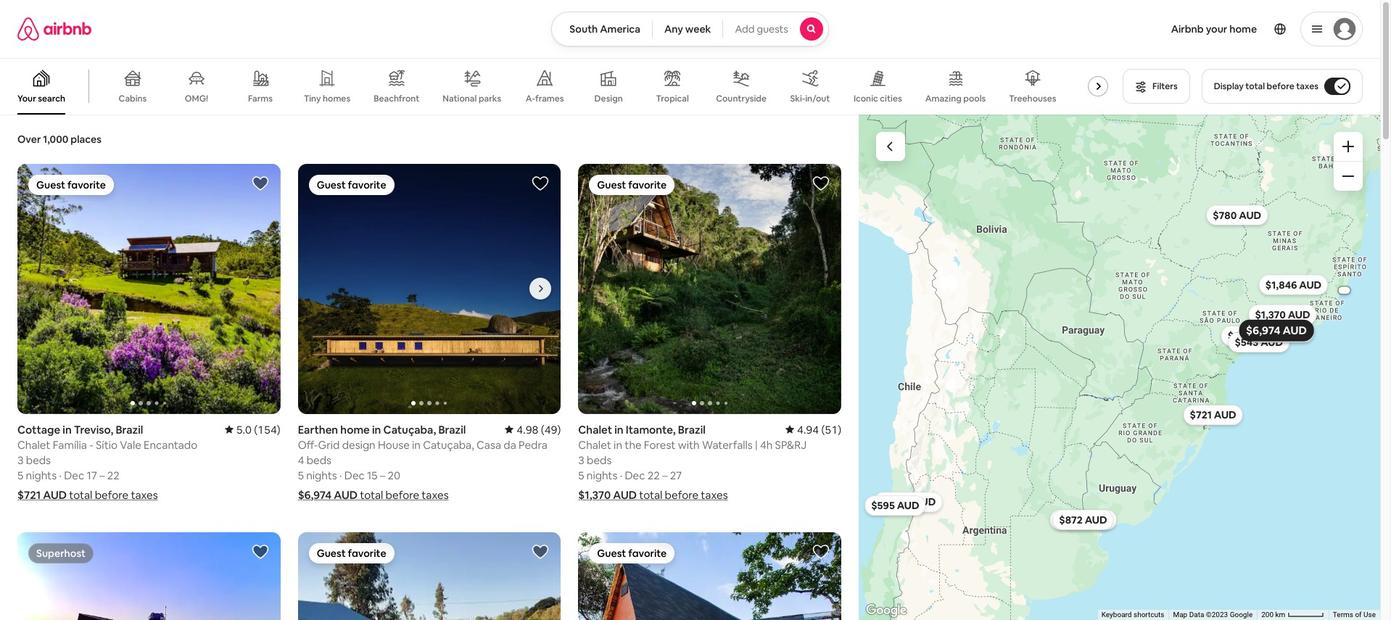 Task type: vqa. For each thing, say whether or not it's contained in the screenshot.
National
yes



Task type: locate. For each thing, give the bounding box(es) containing it.
5 inside "cottage in treviso, brazil chalet família - sítio vale encantado 3 beds 5 nights · dec 17 – 22 $721 aud total before taxes"
[[17, 468, 23, 482]]

1 3 from the left
[[17, 453, 24, 467]]

2 horizontal spatial dec
[[625, 468, 645, 482]]

sítio
[[96, 438, 118, 452]]

nights inside "chalet in itamonte, brazil chalet in the forest with waterfalls | 4h sp&rj 3 beds 5 nights · dec 22 – 27 $1,370 aud total before taxes"
[[587, 468, 618, 482]]

with
[[678, 438, 700, 452]]

$1,370 aud button
[[1248, 304, 1316, 325]]

tiny
[[304, 93, 321, 104]]

5 inside "chalet in itamonte, brazil chalet in the forest with waterfalls | 4h sp&rj 3 beds 5 nights · dec 22 – 27 $1,370 aud total before taxes"
[[578, 468, 584, 482]]

your
[[1206, 22, 1227, 36]]

dec inside earthen home in catuçaba, brazil off-grid design house in catuçaba, casa da pedra 4 beds 5 nights · dec 15 – 20 $6,974 aud total before taxes
[[344, 468, 365, 482]]

south america button
[[551, 12, 653, 46]]

your search
[[17, 93, 65, 104]]

1 horizontal spatial home
[[1230, 22, 1257, 36]]

· left 15
[[339, 468, 342, 482]]

keyboard shortcuts
[[1101, 611, 1164, 619]]

2 beds from the left
[[307, 453, 331, 467]]

4.98
[[517, 423, 539, 436]]

22
[[107, 468, 120, 482], [647, 468, 660, 482]]

the
[[625, 438, 642, 452]]

1 vertical spatial home
[[340, 423, 370, 436]]

before inside "cottage in treviso, brazil chalet família - sítio vale encantado 3 beds 5 nights · dec 17 – 22 $721 aud total before taxes"
[[95, 488, 128, 502]]

0 horizontal spatial dec
[[64, 468, 84, 482]]

before down 20
[[386, 488, 419, 502]]

1 horizontal spatial nights
[[306, 468, 337, 482]]

0 vertical spatial $721 aud
[[1190, 408, 1236, 421]]

3 dec from the left
[[625, 468, 645, 482]]

total inside "cottage in treviso, brazil chalet família - sítio vale encantado 3 beds 5 nights · dec 17 – 22 $721 aud total before taxes"
[[69, 488, 92, 502]]

cottage in treviso, brazil chalet família - sítio vale encantado 3 beds 5 nights · dec 17 – 22 $721 aud total before taxes
[[17, 422, 197, 502]]

– right 17
[[99, 468, 105, 482]]

brazil inside "chalet in itamonte, brazil chalet in the forest with waterfalls | 4h sp&rj 3 beds 5 nights · dec 22 – 27 $1,370 aud total before taxes"
[[678, 423, 706, 436]]

0 horizontal spatial $721 aud
[[17, 488, 67, 502]]

1 horizontal spatial 3
[[578, 453, 584, 467]]

home right your
[[1230, 22, 1257, 36]]

$543 aud
[[1234, 336, 1283, 349]]

22 inside "chalet in itamonte, brazil chalet in the forest with waterfalls | 4h sp&rj 3 beds 5 nights · dec 22 – 27 $1,370 aud total before taxes"
[[647, 468, 660, 482]]

1 dec from the left
[[64, 468, 84, 482]]

3 brazil from the left
[[678, 423, 706, 436]]

dec inside "cottage in treviso, brazil chalet família - sítio vale encantado 3 beds 5 nights · dec 17 – 22 $721 aud total before taxes"
[[64, 468, 84, 482]]

chalet in itamonte, brazil chalet in the forest with waterfalls | 4h sp&rj 3 beds 5 nights · dec 22 – 27 $1,370 aud total before taxes
[[578, 423, 807, 502]]

2 horizontal spatial ·
[[620, 468, 622, 482]]

amazing
[[925, 93, 962, 104]]

4.94 (51)
[[797, 423, 841, 436]]

add to wishlist: cottage in treviso, brazil image
[[251, 175, 269, 192]]

dec inside "chalet in itamonte, brazil chalet in the forest with waterfalls | 4h sp&rj 3 beds 5 nights · dec 22 – 27 $1,370 aud total before taxes"
[[625, 468, 645, 482]]

off-
[[298, 438, 318, 452]]

home up 'design' at bottom
[[340, 423, 370, 436]]

2 horizontal spatial beds
[[587, 453, 612, 467]]

3 nights from the left
[[587, 468, 618, 482]]

|
[[755, 438, 758, 452]]

·
[[59, 468, 62, 482], [339, 468, 342, 482], [620, 468, 622, 482]]

1 nights from the left
[[26, 468, 57, 482]]

nights inside "cottage in treviso, brazil chalet família - sítio vale encantado 3 beds 5 nights · dec 17 – 22 $721 aud total before taxes"
[[26, 468, 57, 482]]

0 horizontal spatial 3
[[17, 453, 24, 467]]

0 horizontal spatial ·
[[59, 468, 62, 482]]

cities
[[880, 93, 902, 104]]

– inside "cottage in treviso, brazil chalet família - sítio vale encantado 3 beds 5 nights · dec 17 – 22 $721 aud total before taxes"
[[99, 468, 105, 482]]

chalet down the "cottage"
[[17, 438, 50, 452]]

$595 aud
[[871, 499, 919, 512]]

cabins
[[119, 93, 147, 104]]

chalet right the (49)
[[578, 423, 612, 436]]

$1,846 aud
[[1265, 278, 1321, 291]]

your
[[17, 93, 36, 104]]

5 inside earthen home in catuçaba, brazil off-grid design house in catuçaba, casa da pedra 4 beds 5 nights · dec 15 – 20 $6,974 aud total before taxes
[[298, 468, 304, 482]]

zoom out image
[[1342, 170, 1354, 182]]

total down 17
[[69, 488, 92, 502]]

taxes inside "chalet in itamonte, brazil chalet in the forest with waterfalls | 4h sp&rj 3 beds 5 nights · dec 22 – 27 $1,370 aud total before taxes"
[[701, 488, 728, 502]]

total inside earthen home in catuçaba, brazil off-grid design house in catuçaba, casa da pedra 4 beds 5 nights · dec 15 – 20 $6,974 aud total before taxes
[[360, 488, 383, 502]]

before
[[1267, 81, 1294, 92], [95, 488, 128, 502], [386, 488, 419, 502], [665, 488, 698, 502]]

1 beds from the left
[[26, 453, 51, 467]]

dec left 17
[[64, 468, 84, 482]]

2 horizontal spatial brazil
[[678, 423, 706, 436]]

2 – from the left
[[380, 468, 385, 482]]

1 horizontal spatial $1,370 aud
[[1255, 308, 1310, 321]]

1 horizontal spatial $6,974 aud
[[1246, 323, 1307, 337]]

22 right 17
[[107, 468, 120, 482]]

5.0
[[236, 422, 252, 436]]

a-frames
[[526, 93, 564, 104]]

countryside
[[716, 93, 767, 104]]

$1,370 aud down the
[[578, 488, 637, 502]]

4.94 out of 5 average rating,  51 reviews image
[[785, 423, 841, 436]]

total down forest
[[639, 488, 662, 502]]

3 · from the left
[[620, 468, 622, 482]]

$6,974 aud inside earthen home in catuçaba, brazil off-grid design house in catuçaba, casa da pedra 4 beds 5 nights · dec 15 – 20 $6,974 aud total before taxes
[[298, 488, 358, 502]]

add guests
[[735, 22, 788, 36]]

group
[[0, 58, 1120, 115], [17, 164, 280, 414], [298, 164, 561, 414], [578, 164, 841, 414], [17, 532, 280, 620], [298, 532, 561, 620], [578, 532, 841, 620]]

1 horizontal spatial dec
[[344, 468, 365, 482]]

4
[[298, 453, 304, 467]]

– inside "chalet in itamonte, brazil chalet in the forest with waterfalls | 4h sp&rj 3 beds 5 nights · dec 22 – 27 $1,370 aud total before taxes"
[[662, 468, 668, 482]]

over 1,000 places
[[17, 133, 101, 146]]

2 horizontal spatial –
[[662, 468, 668, 482]]

©2023
[[1206, 611, 1228, 619]]

iconic
[[854, 93, 878, 104]]

(49)
[[541, 423, 561, 436]]

0 vertical spatial $1,370 aud
[[1255, 308, 1310, 321]]

1 horizontal spatial ·
[[339, 468, 342, 482]]

0 horizontal spatial home
[[340, 423, 370, 436]]

cottage
[[17, 422, 60, 436]]

família
[[53, 438, 87, 452]]

before inside earthen home in catuçaba, brazil off-grid design house in catuçaba, casa da pedra 4 beds 5 nights · dec 15 – 20 $6,974 aud total before taxes
[[386, 488, 419, 502]]

· left the 27
[[620, 468, 622, 482]]

dec left 15
[[344, 468, 365, 482]]

0 vertical spatial $6,974 aud
[[1246, 323, 1307, 337]]

0 horizontal spatial 22
[[107, 468, 120, 482]]

27
[[670, 468, 682, 482]]

$1,771 aud
[[1056, 513, 1110, 526]]

in right house
[[412, 438, 421, 452]]

3 – from the left
[[662, 468, 668, 482]]

22 left the 27
[[647, 468, 660, 482]]

0 vertical spatial catuçaba,
[[383, 423, 436, 436]]

add to wishlist: place to stay in moeda, brazil image
[[812, 543, 830, 560]]

before down 17
[[95, 488, 128, 502]]

1 – from the left
[[99, 468, 105, 482]]

0 horizontal spatial $1,370 aud
[[578, 488, 637, 502]]

1 vertical spatial $1,370 aud
[[578, 488, 637, 502]]

0 horizontal spatial $6,974 aud
[[298, 488, 358, 502]]

– right 15
[[380, 468, 385, 482]]

waterfalls
[[702, 438, 753, 452]]

0 horizontal spatial –
[[99, 468, 105, 482]]

1 horizontal spatial $721 aud
[[1190, 408, 1236, 421]]

in inside "cottage in treviso, brazil chalet família - sítio vale encantado 3 beds 5 nights · dec 17 – 22 $721 aud total before taxes"
[[63, 422, 72, 436]]

1 horizontal spatial brazil
[[438, 423, 466, 436]]

1 5 from the left
[[17, 468, 23, 482]]

dec
[[64, 468, 84, 482], [344, 468, 365, 482], [625, 468, 645, 482]]

add guests button
[[723, 12, 829, 46]]

3 5 from the left
[[578, 468, 584, 482]]

$604 aud button
[[1221, 325, 1283, 346]]

chalet left the
[[578, 438, 611, 452]]

1 horizontal spatial –
[[380, 468, 385, 482]]

1 horizontal spatial 22
[[647, 468, 660, 482]]

200 km
[[1261, 611, 1287, 619]]

$780 aud button
[[1206, 205, 1268, 225]]

1 22 from the left
[[107, 468, 120, 482]]

2 22 from the left
[[647, 468, 660, 482]]

2 horizontal spatial nights
[[587, 468, 618, 482]]

2 · from the left
[[339, 468, 342, 482]]

0 vertical spatial home
[[1230, 22, 1257, 36]]

south
[[570, 22, 598, 36]]

in left itamonte,
[[614, 423, 623, 436]]

earthen home in catuçaba, brazil off-grid design house in catuçaba, casa da pedra 4 beds 5 nights · dec 15 – 20 $6,974 aud total before taxes
[[298, 423, 548, 502]]

3 beds from the left
[[587, 453, 612, 467]]

2 5 from the left
[[298, 468, 304, 482]]

$1,370 aud
[[1255, 308, 1310, 321], [578, 488, 637, 502]]

$6,974 aud button
[[1239, 319, 1314, 341]]

2 dec from the left
[[344, 468, 365, 482]]

ski-in/out
[[790, 93, 830, 104]]

1 vertical spatial $6,974 aud
[[298, 488, 358, 502]]

2 3 from the left
[[578, 453, 584, 467]]

total down 15
[[360, 488, 383, 502]]

0 horizontal spatial nights
[[26, 468, 57, 482]]

before right display
[[1267, 81, 1294, 92]]

–
[[99, 468, 105, 482], [380, 468, 385, 482], [662, 468, 668, 482]]

1 horizontal spatial 5
[[298, 468, 304, 482]]

grid
[[318, 438, 340, 452]]

itamonte,
[[626, 423, 676, 436]]

· left 17
[[59, 468, 62, 482]]

catuçaba, left casa
[[423, 438, 474, 452]]

0 horizontal spatial 5
[[17, 468, 23, 482]]

$1,370 aud up $1,814 aud button
[[1255, 308, 1310, 321]]

chalet for chalet família - sítio vale encantado
[[17, 438, 50, 452]]

home
[[1230, 22, 1257, 36], [340, 423, 370, 436]]

homes
[[323, 93, 350, 104]]

$6,974 aud inside button
[[1246, 323, 1307, 337]]

brazil for cottage in treviso, brazil
[[116, 422, 143, 436]]

5
[[17, 468, 23, 482], [298, 468, 304, 482], [578, 468, 584, 482]]

2 horizontal spatial 5
[[578, 468, 584, 482]]

1 horizontal spatial beds
[[307, 453, 331, 467]]

any week
[[664, 22, 711, 36]]

3 inside "cottage in treviso, brazil chalet família - sítio vale encantado 3 beds 5 nights · dec 17 – 22 $721 aud total before taxes"
[[17, 453, 24, 467]]

1 · from the left
[[59, 468, 62, 482]]

design
[[594, 93, 623, 104]]

national parks
[[443, 93, 501, 104]]

catuçaba, up house
[[383, 423, 436, 436]]

google map
showing 20 stays. region
[[859, 115, 1380, 620]]

None search field
[[551, 12, 829, 46]]

1 brazil from the left
[[116, 422, 143, 436]]

$872 aud button
[[1052, 509, 1113, 530]]

beds inside earthen home in catuçaba, brazil off-grid design house in catuçaba, casa da pedra 4 beds 5 nights · dec 15 – 20 $6,974 aud total before taxes
[[307, 453, 331, 467]]

data
[[1189, 611, 1204, 619]]

dec down the
[[625, 468, 645, 482]]

earthen
[[298, 423, 338, 436]]

– left the 27
[[662, 468, 668, 482]]

chalet inside "cottage in treviso, brazil chalet família - sítio vale encantado 3 beds 5 nights · dec 17 – 22 $721 aud total before taxes"
[[17, 438, 50, 452]]

a-
[[526, 93, 535, 104]]

2 nights from the left
[[306, 468, 337, 482]]

shortcuts
[[1134, 611, 1164, 619]]

0 horizontal spatial brazil
[[116, 422, 143, 436]]

farms
[[248, 93, 273, 104]]

frames
[[535, 93, 564, 104]]

in up família
[[63, 422, 72, 436]]

2 brazil from the left
[[438, 423, 466, 436]]

1 vertical spatial $721 aud
[[17, 488, 67, 502]]

0 horizontal spatial beds
[[26, 453, 51, 467]]

before down the 27
[[665, 488, 698, 502]]

$1,205 aud $872 aud
[[880, 495, 1107, 526]]

· inside "cottage in treviso, brazil chalet família - sítio vale encantado 3 beds 5 nights · dec 17 – 22 $721 aud total before taxes"
[[59, 468, 62, 482]]

brazil inside "cottage in treviso, brazil chalet família - sítio vale encantado 3 beds 5 nights · dec 17 – 22 $721 aud total before taxes"
[[116, 422, 143, 436]]

airbnb
[[1171, 22, 1204, 36]]

$721 aud inside "cottage in treviso, brazil chalet família - sítio vale encantado 3 beds 5 nights · dec 17 – 22 $721 aud total before taxes"
[[17, 488, 67, 502]]

chalet for chalet in the forest with waterfalls | 4h sp&rj
[[578, 438, 611, 452]]



Task type: describe. For each thing, give the bounding box(es) containing it.
$872 aud
[[1059, 513, 1107, 526]]

map data ©2023 google
[[1173, 611, 1253, 619]]

add to wishlist: houseboat in brasilia, brazil image
[[251, 543, 269, 560]]

taxes inside "cottage in treviso, brazil chalet família - sítio vale encantado 3 beds 5 nights · dec 17 – 22 $721 aud total before taxes"
[[131, 488, 158, 502]]

km
[[1275, 611, 1285, 619]]

google image
[[862, 601, 910, 620]]

beds inside "chalet in itamonte, brazil chalet in the forest with waterfalls | 4h sp&rj 3 beds 5 nights · dec 22 – 27 $1,370 aud total before taxes"
[[587, 453, 612, 467]]

-
[[89, 438, 93, 452]]

$1,771 aud button
[[1050, 509, 1116, 530]]

15
[[367, 468, 378, 482]]

200 km button
[[1257, 610, 1329, 620]]

display total before taxes
[[1214, 81, 1319, 92]]

22 inside "cottage in treviso, brazil chalet família - sítio vale encantado 3 beds 5 nights · dec 17 – 22 $721 aud total before taxes"
[[107, 468, 120, 482]]

(51)
[[821, 423, 841, 436]]

· inside earthen home in catuçaba, brazil off-grid design house in catuçaba, casa da pedra 4 beds 5 nights · dec 15 – 20 $6,974 aud total before taxes
[[339, 468, 342, 482]]

5.0 out of 5 average rating,  154 reviews image
[[225, 422, 280, 436]]

taxes inside earthen home in catuçaba, brazil off-grid design house in catuçaba, casa da pedra 4 beds 5 nights · dec 15 – 20 $6,974 aud total before taxes
[[422, 488, 449, 502]]

nights inside earthen home in catuçaba, brazil off-grid design house in catuçaba, casa da pedra 4 beds 5 nights · dec 15 – 20 $6,974 aud total before taxes
[[306, 468, 337, 482]]

guests
[[757, 22, 788, 36]]

add to wishlist: earthen home in catuçaba, brazil image
[[532, 175, 549, 192]]

terms of use
[[1333, 611, 1376, 619]]

home inside profile element
[[1230, 22, 1257, 36]]

zoom in image
[[1342, 141, 1354, 152]]

$721 aud button
[[1183, 405, 1243, 425]]

brazil for chalet in itamonte, brazil
[[678, 423, 706, 436]]

brazil inside earthen home in catuçaba, brazil off-grid design house in catuçaba, casa da pedra 4 beds 5 nights · dec 15 – 20 $6,974 aud total before taxes
[[438, 423, 466, 436]]

filters button
[[1123, 69, 1190, 104]]

$1,370 aud inside button
[[1255, 308, 1310, 321]]

– inside earthen home in catuçaba, brazil off-grid design house in catuçaba, casa da pedra 4 beds 5 nights · dec 15 – 20 $6,974 aud total before taxes
[[380, 468, 385, 482]]

any week button
[[652, 12, 723, 46]]

omg!
[[185, 93, 208, 104]]

vale
[[120, 438, 141, 452]]

in/out
[[805, 93, 830, 104]]

$1,814 aud
[[1253, 326, 1307, 339]]

home inside earthen home in catuçaba, brazil off-grid design house in catuçaba, casa da pedra 4 beds 5 nights · dec 15 – 20 $6,974 aud total before taxes
[[340, 423, 370, 436]]

america
[[600, 22, 640, 36]]

parks
[[479, 93, 501, 104]]

tiny homes
[[304, 93, 350, 104]]

(154)
[[254, 422, 280, 436]]

of
[[1355, 611, 1362, 619]]

pedra
[[519, 438, 548, 452]]

ski-
[[790, 93, 805, 104]]

4h
[[760, 438, 773, 452]]

$595 aud button
[[864, 495, 926, 516]]

map
[[1173, 611, 1187, 619]]

add
[[735, 22, 755, 36]]

sp&rj
[[775, 438, 807, 452]]

keyboard
[[1101, 611, 1132, 619]]

da
[[504, 438, 516, 452]]

keyboard shortcuts button
[[1101, 610, 1164, 620]]

4.98 (49)
[[517, 423, 561, 436]]

add to wishlist: chalet in itamonte, brazil image
[[812, 175, 830, 192]]

$543 aud button
[[1228, 332, 1289, 352]]

group containing national parks
[[0, 58, 1120, 115]]

add to wishlist: cabin in melipilla, chile image
[[532, 543, 549, 560]]

$721 aud inside $721 aud button
[[1190, 408, 1236, 421]]

$488 aud button
[[1329, 280, 1359, 300]]

$780 aud
[[1213, 208, 1261, 221]]

treviso,
[[74, 422, 113, 436]]

week
[[685, 22, 711, 36]]

places
[[71, 133, 101, 146]]

total inside "chalet in itamonte, brazil chalet in the forest with waterfalls | 4h sp&rj 3 beds 5 nights · dec 22 – 27 $1,370 aud total before taxes"
[[639, 488, 662, 502]]

before inside "chalet in itamonte, brazil chalet in the forest with waterfalls | 4h sp&rj 3 beds 5 nights · dec 22 – 27 $1,370 aud total before taxes"
[[665, 488, 698, 502]]

$1,846 aud button
[[1259, 274, 1328, 295]]

in up house
[[372, 423, 381, 436]]

casa
[[477, 438, 501, 452]]

over
[[17, 133, 41, 146]]

design
[[342, 438, 375, 452]]

none search field containing south america
[[551, 12, 829, 46]]

3 inside "chalet in itamonte, brazil chalet in the forest with waterfalls | 4h sp&rj 3 beds 5 nights · dec 22 – 27 $1,370 aud total before taxes"
[[578, 453, 584, 467]]

treehouses
[[1009, 93, 1056, 104]]

forest
[[644, 438, 676, 452]]

$604 aud
[[1227, 329, 1276, 342]]

google
[[1230, 611, 1253, 619]]

1,000
[[43, 133, 68, 146]]

house
[[378, 438, 410, 452]]

200
[[1261, 611, 1274, 619]]

terms of use link
[[1333, 611, 1376, 619]]

iconic cities
[[854, 93, 902, 104]]

airbnb your home
[[1171, 22, 1257, 36]]

4.98 out of 5 average rating,  49 reviews image
[[505, 423, 561, 436]]

1 vertical spatial catuçaba,
[[423, 438, 474, 452]]

$1,370 aud inside "chalet in itamonte, brazil chalet in the forest with waterfalls | 4h sp&rj 3 beds 5 nights · dec 22 – 27 $1,370 aud total before taxes"
[[578, 488, 637, 502]]

use
[[1364, 611, 1376, 619]]

profile element
[[846, 0, 1363, 58]]

4.94
[[797, 423, 819, 436]]

in left the
[[614, 438, 622, 452]]

$488 aud
[[1334, 288, 1354, 292]]

beds inside "cottage in treviso, brazil chalet família - sítio vale encantado 3 beds 5 nights · dec 17 – 22 $721 aud total before taxes"
[[26, 453, 51, 467]]

filters
[[1153, 81, 1178, 92]]

airbnb your home link
[[1162, 14, 1266, 44]]

national
[[443, 93, 477, 104]]

terms
[[1333, 611, 1353, 619]]

amazing pools
[[925, 93, 986, 104]]

total right display
[[1246, 81, 1265, 92]]

5.0 (154)
[[236, 422, 280, 436]]

17
[[87, 468, 97, 482]]

· inside "chalet in itamonte, brazil chalet in the forest with waterfalls | 4h sp&rj 3 beds 5 nights · dec 22 – 27 $1,370 aud total before taxes"
[[620, 468, 622, 482]]



